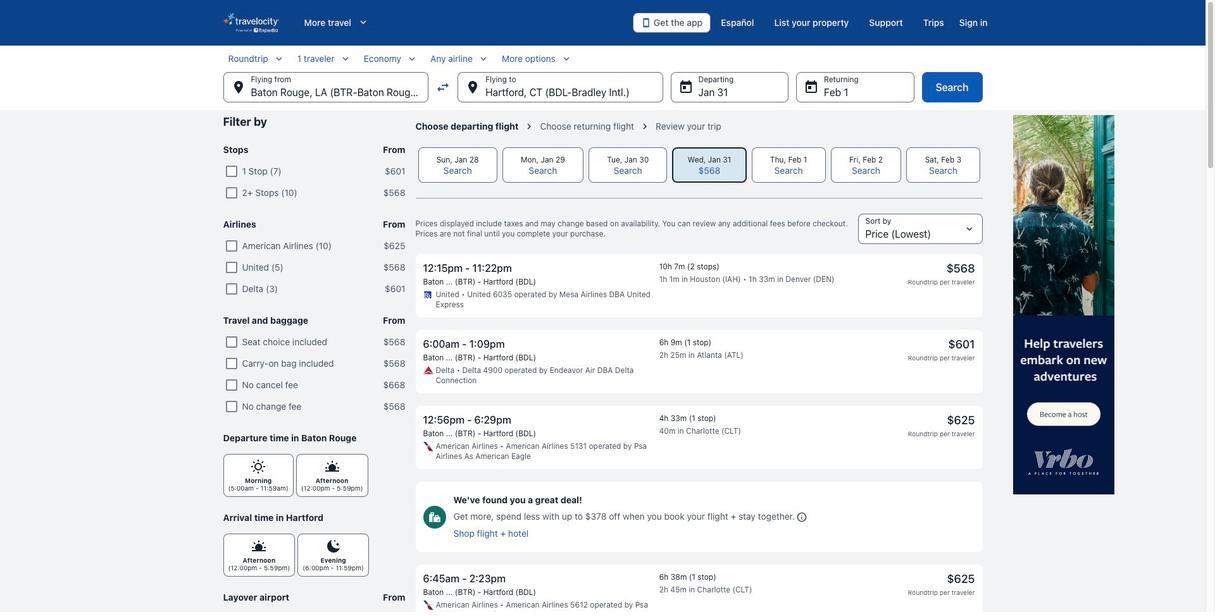 Task type: describe. For each thing, give the bounding box(es) containing it.
xsmall image
[[324, 460, 340, 475]]

1 small image from the left
[[273, 53, 285, 65]]

info_outline image
[[796, 512, 808, 524]]

1 small image from the left
[[340, 53, 351, 65]]

medium image
[[356, 16, 369, 29]]

3 small image from the left
[[561, 53, 572, 65]]



Task type: locate. For each thing, give the bounding box(es) containing it.
step 1 of 3. choose departing flight. current page, choose departing flight element
[[416, 121, 540, 132]]

list
[[416, 254, 983, 613]]

2 horizontal spatial small image
[[561, 53, 572, 65]]

1 horizontal spatial small image
[[478, 53, 489, 65]]

info_outline image
[[797, 513, 807, 523]]

1 horizontal spatial small image
[[406, 53, 418, 65]]

download the app button image
[[641, 18, 651, 28]]

small image
[[340, 53, 351, 65], [478, 53, 489, 65], [561, 53, 572, 65]]

swap origin and destination image
[[435, 80, 451, 95]]

2 small image from the left
[[406, 53, 418, 65]]

None search field
[[223, 53, 983, 103]]

2 small image from the left
[[478, 53, 489, 65]]

step 2 of 3. choose returning flight, choose returning flight element
[[540, 121, 656, 132]]

0 horizontal spatial small image
[[340, 53, 351, 65]]

travelocity logo image
[[223, 13, 279, 33]]

xsmall image
[[251, 460, 266, 475], [252, 539, 267, 554], [326, 539, 341, 554]]

tab list
[[416, 147, 983, 183]]

small image
[[273, 53, 285, 65], [406, 53, 418, 65]]

download the app button image
[[643, 18, 649, 27]]

0 horizontal spatial small image
[[273, 53, 285, 65]]



Task type: vqa. For each thing, say whether or not it's contained in the screenshot.
'travelocity logo'
yes



